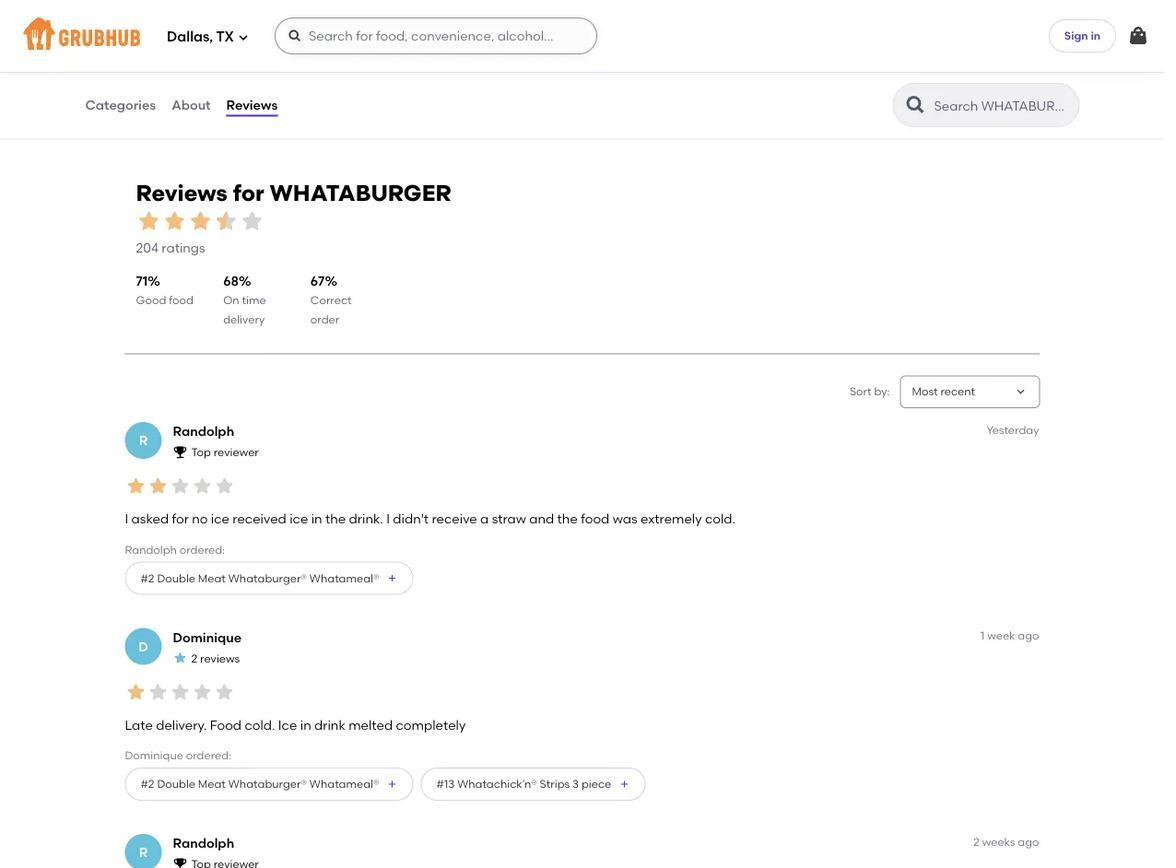 Task type: vqa. For each thing, say whether or not it's contained in the screenshot.
bottom 'Reviews'
yes



Task type: locate. For each thing, give the bounding box(es) containing it.
cold. right extremely at the bottom right of the page
[[705, 511, 736, 527]]

1 vertical spatial whatameal®
[[310, 778, 379, 791]]

1 horizontal spatial for
[[233, 180, 264, 207]]

0 horizontal spatial the
[[326, 511, 346, 527]]

asked
[[132, 511, 169, 527]]

0 vertical spatial whataburger®
[[228, 572, 307, 585]]

weeks
[[983, 836, 1016, 849]]

1 #2 double meat whataburger® whatameal® from the top
[[141, 572, 379, 585]]

71
[[136, 273, 148, 289]]

r for 2 weeks ago
[[139, 845, 148, 861]]

#2 double meat whataburger® whatameal® down ice
[[141, 778, 379, 791]]

1 vertical spatial trophy icon image
[[173, 857, 188, 869]]

1 whatameal® from the top
[[310, 572, 379, 585]]

delivery right $4.99
[[800, 79, 842, 93]]

delivery down time
[[223, 313, 265, 326]]

1 double from the top
[[157, 572, 195, 585]]

ratings right "enough"
[[687, 63, 724, 77]]

Search for food, convenience, alcohol... search field
[[275, 18, 598, 54]]

ice right no
[[211, 511, 230, 527]]

whataburger® down "received" at the bottom left of page
[[228, 572, 307, 585]]

i right drink.
[[387, 511, 390, 527]]

25–40
[[441, 63, 473, 77]]

ago right week at the right
[[1018, 629, 1040, 643]]

1 trophy icon image from the top
[[173, 445, 188, 460]]

min inside 25–40 min $3.49 delivery
[[476, 63, 496, 77]]

and
[[530, 511, 554, 527]]

for down "reviews" button
[[233, 180, 264, 207]]

food
[[210, 717, 242, 733]]

reviews inside button
[[226, 97, 278, 113]]

0 horizontal spatial food
[[169, 294, 194, 307]]

whataburger® down ice
[[228, 778, 307, 791]]

Search WHATABURGER search field
[[933, 97, 1074, 114]]

meat down randolph ordered:
[[198, 572, 226, 585]]

ordered: for food
[[186, 749, 232, 762]]

sign in button
[[1049, 19, 1117, 53]]

1 horizontal spatial min
[[476, 63, 496, 77]]

1 vertical spatial double
[[157, 778, 195, 791]]

reviews for reviews for whataburger
[[136, 180, 228, 207]]

0 vertical spatial randolph
[[173, 424, 234, 439]]

1 vertical spatial whataburger®
[[228, 778, 307, 791]]

2 double from the top
[[157, 778, 195, 791]]

1 horizontal spatial svg image
[[288, 29, 302, 43]]

1 horizontal spatial i
[[387, 511, 390, 527]]

no
[[192, 511, 208, 527]]

2 left the weeks
[[974, 836, 980, 849]]

1 r from the top
[[139, 433, 148, 449]]

time
[[242, 294, 266, 307]]

min right 30–45
[[805, 63, 825, 77]]

in left drink.
[[311, 511, 322, 527]]

drink
[[314, 717, 346, 733]]

#2 double meat whataburger® whatameal® button down "received" at the bottom left of page
[[125, 562, 414, 595]]

#13
[[437, 778, 455, 791]]

0 vertical spatial #2
[[141, 572, 154, 585]]

svg image
[[1128, 25, 1150, 47], [288, 29, 302, 43], [238, 32, 249, 43]]

whataburger®
[[228, 572, 307, 585], [228, 778, 307, 791]]

trophy icon image for yesterday
[[173, 445, 188, 460]]

#2 double meat whataburger® whatameal® down "received" at the bottom left of page
[[141, 572, 379, 585]]

min down 'american'
[[146, 63, 166, 77]]

2
[[191, 652, 198, 665], [974, 836, 980, 849]]

reviews for reviews
[[226, 97, 278, 113]]

ordered: down no
[[180, 543, 225, 556]]

min down bakery
[[476, 63, 496, 77]]

by:
[[875, 385, 890, 399]]

1 horizontal spatial ratings
[[687, 63, 724, 77]]

dominique for dominique
[[173, 630, 242, 646]]

delivery for 35–50
[[141, 79, 183, 93]]

whatameal®
[[310, 572, 379, 585], [310, 778, 379, 791]]

whatameal® down drink.
[[310, 572, 379, 585]]

2 horizontal spatial ratings
[[1010, 83, 1054, 99]]

the left drink.
[[326, 511, 346, 527]]

receive
[[432, 511, 477, 527]]

plus icon image
[[387, 573, 398, 584], [387, 779, 398, 790], [619, 779, 630, 790]]

randolph up top
[[173, 424, 234, 439]]

1 horizontal spatial 2
[[974, 836, 980, 849]]

1 vertical spatial cold.
[[245, 717, 275, 733]]

delivery up about
[[141, 79, 183, 93]]

1 vertical spatial meat
[[198, 778, 226, 791]]

trophy icon image
[[173, 445, 188, 460], [173, 857, 188, 869]]

0 horizontal spatial ice
[[211, 511, 230, 527]]

1 vertical spatial randolph
[[125, 543, 177, 556]]

0 vertical spatial r
[[139, 433, 148, 449]]

2 #2 from the top
[[141, 778, 154, 791]]

plus icon image left #13
[[387, 779, 398, 790]]

1 vertical spatial dominique
[[125, 749, 183, 762]]

2 meat from the top
[[198, 778, 226, 791]]

1 vertical spatial for
[[172, 511, 189, 527]]

dominique up the 2 reviews
[[173, 630, 242, 646]]

min
[[146, 63, 166, 77], [476, 63, 496, 77], [805, 63, 825, 77]]

cold. left ice
[[245, 717, 275, 733]]

food
[[169, 294, 194, 307], [581, 511, 610, 527]]

1 horizontal spatial ice
[[290, 511, 308, 527]]

meat for first #2 double meat whataburger® whatameal® button from the top
[[198, 572, 226, 585]]

#2 double meat whataburger® whatameal® for plus icon on the left of #13
[[141, 778, 379, 791]]

delivery inside 35–50 min $5.49 delivery
[[141, 79, 183, 93]]

1 vertical spatial reviews
[[136, 180, 228, 207]]

0 horizontal spatial min
[[146, 63, 166, 77]]

i left asked
[[125, 511, 128, 527]]

2 i from the left
[[387, 511, 390, 527]]

1 vertical spatial #2 double meat whataburger® whatameal® button
[[125, 768, 414, 801]]

double down randolph ordered:
[[157, 572, 195, 585]]

in right sign
[[1091, 29, 1101, 42]]

food left the was
[[581, 511, 610, 527]]

1 horizontal spatial the
[[557, 511, 578, 527]]

double
[[157, 572, 195, 585], [157, 778, 195, 791]]

1 the from the left
[[326, 511, 346, 527]]

plus icon image right piece
[[619, 779, 630, 790]]

2 whatameal® from the top
[[310, 778, 379, 791]]

ordered: down food at the left bottom
[[186, 749, 232, 762]]

1 vertical spatial food
[[581, 511, 610, 527]]

dallas,
[[167, 29, 213, 45]]

0 vertical spatial trophy icon image
[[173, 445, 188, 460]]

67
[[311, 273, 325, 289]]

#2 double meat whataburger® whatameal® button down ice
[[125, 768, 414, 801]]

delivery for 30–45
[[800, 79, 842, 93]]

2 left reviews
[[191, 652, 198, 665]]

0 vertical spatial #2 double meat whataburger® whatameal®
[[141, 572, 379, 585]]

ratings right the 204
[[162, 240, 205, 256]]

2 ago from the top
[[1018, 836, 1040, 849]]

1 vertical spatial #2
[[141, 778, 154, 791]]

35–50
[[111, 63, 144, 77]]

ice right "received" at the bottom left of page
[[290, 511, 308, 527]]

2 horizontal spatial svg image
[[1128, 25, 1150, 47]]

0 vertical spatial ago
[[1018, 629, 1040, 643]]

0 vertical spatial double
[[157, 572, 195, 585]]

the right and
[[557, 511, 578, 527]]

delivery inside 25–40 min $3.49 delivery
[[470, 79, 512, 93]]

reviews right about
[[226, 97, 278, 113]]

0 vertical spatial meat
[[198, 572, 226, 585]]

was
[[613, 511, 638, 527]]

1 vertical spatial ago
[[1018, 836, 1040, 849]]

meat for 1st #2 double meat whataburger® whatameal® button from the bottom
[[198, 778, 226, 791]]

enough
[[643, 63, 684, 77]]

delivery
[[141, 79, 183, 93], [470, 79, 512, 93], [800, 79, 842, 93], [223, 313, 265, 326]]

plus icon image inside #13 whatachick'n® strips 3 piece button
[[619, 779, 630, 790]]

0 vertical spatial #2 double meat whataburger® whatameal® button
[[125, 562, 414, 595]]

2 horizontal spatial min
[[805, 63, 825, 77]]

1 vertical spatial ordered:
[[186, 749, 232, 762]]

1 vertical spatial ratings
[[1010, 83, 1054, 99]]

0 vertical spatial dominique
[[173, 630, 242, 646]]

0 vertical spatial cold.
[[705, 511, 736, 527]]

ratings
[[687, 63, 724, 77], [1010, 83, 1054, 99], [162, 240, 205, 256]]

melted
[[349, 717, 393, 733]]

#2 down randolph ordered:
[[141, 572, 154, 585]]

30–45
[[770, 63, 803, 77]]

#2
[[141, 572, 154, 585], [141, 778, 154, 791]]

0 horizontal spatial i
[[125, 511, 128, 527]]

2 min from the left
[[476, 63, 496, 77]]

dominique
[[173, 630, 242, 646], [125, 749, 183, 762]]

2 trophy icon image from the top
[[173, 857, 188, 869]]

1 ago from the top
[[1018, 629, 1040, 643]]

for
[[233, 180, 264, 207], [172, 511, 189, 527]]

meat down dominique ordered:
[[198, 778, 226, 791]]

a
[[481, 511, 489, 527]]

i
[[125, 511, 128, 527], [387, 511, 390, 527]]

r
[[139, 433, 148, 449], [139, 845, 148, 861]]

subscription pass image
[[111, 39, 130, 54]]

cold.
[[705, 511, 736, 527], [245, 717, 275, 733]]

min inside 35–50 min $5.49 delivery
[[146, 63, 166, 77]]

for left no
[[172, 511, 189, 527]]

delivery right $3.49
[[470, 79, 512, 93]]

0 vertical spatial food
[[169, 294, 194, 307]]

#2 down dominique ordered:
[[141, 778, 154, 791]]

1 #2 double meat whataburger® whatameal® button from the top
[[125, 562, 414, 595]]

food inside 71 good food
[[169, 294, 194, 307]]

1 i from the left
[[125, 511, 128, 527]]

0 vertical spatial reviews
[[226, 97, 278, 113]]

double down dominique ordered:
[[157, 778, 195, 791]]

ordered:
[[180, 543, 225, 556], [186, 749, 232, 762]]

2 vertical spatial randolph
[[173, 836, 234, 852]]

sign
[[1065, 29, 1089, 42]]

randolph down asked
[[125, 543, 177, 556]]

reviews
[[200, 652, 240, 665]]

0 horizontal spatial ratings
[[162, 240, 205, 256]]

delivery.
[[156, 717, 207, 733]]

ago right the weeks
[[1018, 836, 1040, 849]]

whatameal® down drink on the left bottom of the page
[[310, 778, 379, 791]]

ratings right 118
[[1010, 83, 1054, 99]]

2 vertical spatial ratings
[[162, 240, 205, 256]]

68
[[223, 273, 239, 289]]

0 vertical spatial in
[[1091, 29, 1101, 42]]

whatachick'n®
[[458, 778, 537, 791]]

2 #2 double meat whataburger® whatameal® from the top
[[141, 778, 379, 791]]

1 meat from the top
[[198, 572, 226, 585]]

1 #2 from the top
[[141, 572, 154, 585]]

0 vertical spatial 2
[[191, 652, 198, 665]]

3
[[573, 778, 579, 791]]

food right good
[[169, 294, 194, 307]]

delivery inside 30–45 min $4.99 delivery
[[800, 79, 842, 93]]

the
[[326, 511, 346, 527], [557, 511, 578, 527]]

star icon image
[[321, 62, 335, 77], [335, 62, 350, 77], [350, 62, 365, 77], [365, 62, 380, 77], [365, 62, 380, 77], [380, 62, 395, 77], [980, 62, 995, 77], [995, 62, 1009, 77], [1009, 62, 1024, 77], [1024, 62, 1039, 77], [1024, 62, 1039, 77], [1039, 62, 1054, 77], [136, 208, 162, 234], [162, 208, 188, 234], [188, 208, 213, 234], [213, 208, 239, 234], [213, 208, 239, 234], [239, 208, 265, 234], [125, 476, 147, 498], [147, 476, 169, 498], [169, 476, 191, 498], [191, 476, 213, 498], [213, 476, 236, 498], [173, 651, 188, 666], [125, 682, 147, 704], [147, 682, 169, 704], [169, 682, 191, 704], [191, 682, 213, 704], [213, 682, 236, 704]]

straw
[[492, 511, 526, 527]]

ice
[[211, 511, 230, 527], [290, 511, 308, 527]]

1 vertical spatial r
[[139, 845, 148, 861]]

71 good food
[[136, 273, 194, 307]]

1 vertical spatial 2
[[974, 836, 980, 849]]

delivery for 68
[[223, 313, 265, 326]]

1 vertical spatial #2 double meat whataburger® whatameal®
[[141, 778, 379, 791]]

#2 for 1st #2 double meat whataburger® whatameal® button from the bottom
[[141, 778, 154, 791]]

ago
[[1018, 629, 1040, 643], [1018, 836, 1040, 849]]

in right ice
[[300, 717, 311, 733]]

0 vertical spatial ordered:
[[180, 543, 225, 556]]

0 vertical spatial whatameal®
[[310, 572, 379, 585]]

delivery inside the 68 on time delivery
[[223, 313, 265, 326]]

most recent
[[912, 385, 976, 399]]

2 r from the top
[[139, 845, 148, 861]]

dominique down late on the bottom left of page
[[125, 749, 183, 762]]

reviews up 204 ratings
[[136, 180, 228, 207]]

ordered: for for
[[180, 543, 225, 556]]

dallas, tx
[[167, 29, 234, 45]]

top
[[191, 446, 211, 459]]

top reviewer
[[191, 446, 259, 459]]

1 min from the left
[[146, 63, 166, 77]]

3 min from the left
[[805, 63, 825, 77]]

randolph
[[173, 424, 234, 439], [125, 543, 177, 556], [173, 836, 234, 852]]

0 horizontal spatial 2
[[191, 652, 198, 665]]

in
[[1091, 29, 1101, 42], [311, 511, 322, 527], [300, 717, 311, 733]]

randolph down dominique ordered:
[[173, 836, 234, 852]]



Task type: describe. For each thing, give the bounding box(es) containing it.
week
[[988, 629, 1016, 643]]

204
[[136, 240, 159, 256]]

0 horizontal spatial for
[[172, 511, 189, 527]]

#13 whatachick'n® strips 3 piece
[[437, 778, 612, 791]]

ago for dominique
[[1018, 629, 1040, 643]]

reviews button
[[226, 72, 279, 138]]

2 reviews
[[191, 652, 240, 665]]

ratings for 118 ratings
[[1010, 83, 1054, 99]]

good
[[136, 294, 166, 307]]

0 horizontal spatial svg image
[[238, 32, 249, 43]]

2 #2 double meat whataburger® whatameal® button from the top
[[125, 768, 414, 801]]

sort by:
[[850, 385, 890, 399]]

most
[[912, 385, 938, 399]]

min inside 30–45 min $4.99 delivery
[[805, 63, 825, 77]]

dominique for dominique ordered:
[[125, 749, 183, 762]]

about button
[[171, 72, 212, 138]]

118 ratings
[[990, 83, 1054, 99]]

completely
[[396, 717, 466, 733]]

67 correct order
[[311, 273, 352, 326]]

strips
[[540, 778, 570, 791]]

reviewer
[[214, 446, 259, 459]]

min for village baking co. (002)
[[476, 63, 496, 77]]

search icon image
[[905, 94, 927, 116]]

caret down icon image
[[1014, 385, 1029, 400]]

whataburger
[[270, 180, 451, 207]]

village baking co. (002)
[[441, 16, 616, 34]]

2 vertical spatial in
[[300, 717, 311, 733]]

min for ihop
[[146, 63, 166, 77]]

extremely
[[641, 511, 702, 527]]

categories button
[[84, 72, 157, 138]]

#2 double meat whataburger® whatameal® for plus icon below didn't
[[141, 572, 379, 585]]

35–50 min $5.49 delivery
[[111, 63, 183, 93]]

2 weeks ago
[[974, 836, 1040, 849]]

reviews for whataburger
[[136, 180, 451, 207]]

118
[[990, 83, 1007, 99]]

recent
[[941, 385, 976, 399]]

whatameal® for plus icon on the left of #13
[[310, 778, 379, 791]]

68 on time delivery
[[223, 273, 266, 326]]

ago for randolph
[[1018, 836, 1040, 849]]

sort
[[850, 385, 872, 399]]

1
[[981, 629, 985, 643]]

drink.
[[349, 511, 383, 527]]

village baking co. (002) link
[[441, 14, 724, 35]]

plus icon image down didn't
[[387, 573, 398, 584]]

whatameal® for plus icon below didn't
[[310, 572, 379, 585]]

not enough ratings
[[621, 63, 724, 77]]

received
[[233, 511, 287, 527]]

204 ratings
[[136, 240, 205, 256]]

tx
[[216, 29, 234, 45]]

american
[[137, 40, 190, 53]]

randolph for 2 weeks ago
[[173, 836, 234, 852]]

2 whataburger® from the top
[[228, 778, 307, 791]]

r for yesterday
[[139, 433, 148, 449]]

ratings for 204 ratings
[[162, 240, 205, 256]]

late delivery. food cold. ice in drink melted completely
[[125, 717, 466, 733]]

in inside button
[[1091, 29, 1101, 42]]

ice
[[278, 717, 297, 733]]

randolph for yesterday
[[173, 424, 234, 439]]

#13 whatachick'n® strips 3 piece button
[[421, 768, 646, 801]]

1 horizontal spatial food
[[581, 511, 610, 527]]

subscription pass image
[[441, 39, 459, 54]]

yesterday
[[987, 423, 1040, 437]]

sign in
[[1065, 29, 1101, 42]]

1 horizontal spatial cold.
[[705, 511, 736, 527]]

baking
[[495, 16, 546, 34]]

$3.49
[[441, 79, 468, 93]]

village
[[441, 16, 491, 34]]

categories
[[85, 97, 156, 113]]

0 vertical spatial for
[[233, 180, 264, 207]]

2 for 2 reviews
[[191, 652, 198, 665]]

1 whataburger® from the top
[[228, 572, 307, 585]]

$5.49
[[111, 79, 138, 93]]

(002)
[[578, 16, 616, 34]]

late
[[125, 717, 153, 733]]

main navigation navigation
[[0, 0, 1165, 72]]

1 vertical spatial in
[[311, 511, 322, 527]]

order
[[311, 313, 340, 326]]

Sort by: field
[[912, 384, 976, 400]]

bakery
[[467, 40, 503, 53]]

1 ice from the left
[[211, 511, 230, 527]]

about
[[172, 97, 211, 113]]

piece
[[582, 778, 612, 791]]

ihop link
[[111, 14, 395, 35]]

$4.99
[[770, 79, 797, 93]]

delivery for 25–40
[[470, 79, 512, 93]]

correct
[[311, 294, 352, 307]]

i asked for no ice received ice in the drink.  i didn't receive a straw and the food was extremely cold.
[[125, 511, 736, 527]]

2 ice from the left
[[290, 511, 308, 527]]

#2 for first #2 double meat whataburger® whatameal® button from the top
[[141, 572, 154, 585]]

d
[[139, 639, 148, 655]]

on
[[223, 294, 239, 307]]

0 horizontal spatial cold.
[[245, 717, 275, 733]]

30–45 min $4.99 delivery
[[770, 63, 842, 93]]

2 for 2 weeks ago
[[974, 836, 980, 849]]

1 week ago
[[981, 629, 1040, 643]]

0 vertical spatial ratings
[[687, 63, 724, 77]]

randolph ordered:
[[125, 543, 225, 556]]

trophy icon image for 2 weeks ago
[[173, 857, 188, 869]]

didn't
[[393, 511, 429, 527]]

2 the from the left
[[557, 511, 578, 527]]

ihop
[[111, 16, 149, 34]]

not
[[621, 63, 640, 77]]

25–40 min $3.49 delivery
[[441, 63, 512, 93]]

dominique ordered:
[[125, 749, 232, 762]]

co.
[[549, 16, 574, 34]]



